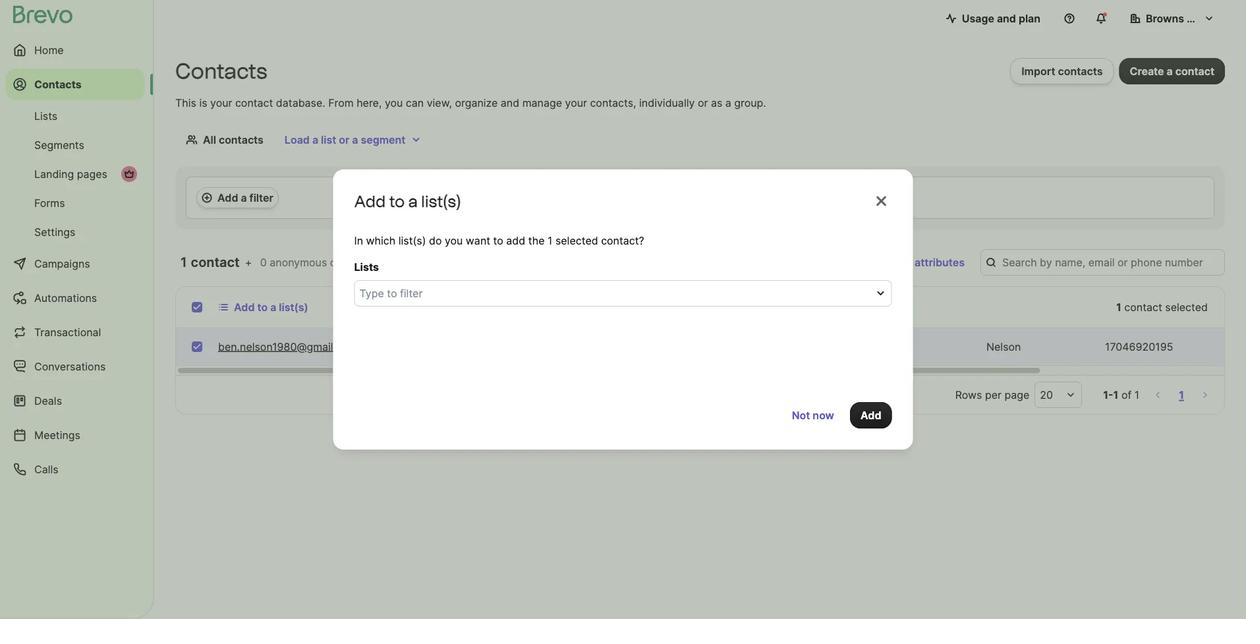 Task type: locate. For each thing, give the bounding box(es) containing it.
campaigns
[[34, 257, 90, 270]]

0 vertical spatial contacts
[[1059, 65, 1103, 77]]

contacts for all contacts
[[219, 133, 264, 146]]

home
[[34, 44, 64, 56]]

your right is
[[210, 96, 232, 109]]

list(s) up ben.nelson1980@gmail.com
[[279, 301, 309, 314]]

usage and plan
[[963, 12, 1041, 25]]

or
[[698, 96, 708, 109], [339, 133, 350, 146]]

1 vertical spatial and
[[501, 96, 520, 109]]

to inside add to a list(s) button
[[257, 301, 268, 314]]

1 contact + 0 anonymous contact
[[181, 254, 368, 270]]

1-1 of 1
[[1104, 388, 1140, 401]]

and
[[998, 12, 1017, 25], [501, 96, 520, 109]]

of
[[1122, 388, 1132, 401]]

0 horizontal spatial contacts
[[219, 133, 264, 146]]

settings
[[34, 226, 75, 238]]

edit column attributes button
[[826, 249, 976, 276]]

0 vertical spatial or
[[698, 96, 708, 109]]

add a filter button
[[196, 187, 279, 208]]

list(s) left do
[[399, 234, 426, 247]]

not now button
[[782, 402, 845, 429]]

usage and plan button
[[936, 5, 1052, 32]]

0 horizontal spatial contacts
[[34, 78, 82, 91]]

and left plan
[[998, 12, 1017, 25]]

list(s) up do
[[422, 192, 461, 211]]

1 button
[[1177, 386, 1188, 404]]

add to a list(s) button
[[208, 294, 319, 320]]

add to a list(s)
[[354, 192, 461, 211], [234, 301, 309, 314]]

conversations
[[34, 360, 106, 373]]

load a list or a segment
[[285, 133, 406, 146]]

landing
[[34, 167, 74, 180]]

contact up "all contacts"
[[235, 96, 273, 109]]

you right do
[[445, 234, 463, 247]]

a
[[1167, 65, 1174, 77], [726, 96, 732, 109], [312, 133, 319, 146], [352, 133, 358, 146], [241, 191, 247, 204], [409, 192, 418, 211], [270, 301, 277, 314]]

1 vertical spatial add to a list(s)
[[234, 301, 309, 314]]

contacts right all
[[219, 133, 264, 146]]

to left add
[[494, 234, 504, 247]]

1-
[[1104, 388, 1114, 401]]

contact inside button
[[1176, 65, 1215, 77]]

you
[[385, 96, 403, 109], [445, 234, 463, 247]]

your
[[210, 96, 232, 109], [565, 96, 587, 109]]

list
[[321, 133, 336, 146]]

1 vertical spatial contacts
[[219, 133, 264, 146]]

per
[[986, 388, 1002, 401]]

0
[[260, 256, 267, 269]]

you left can
[[385, 96, 403, 109]]

meetings link
[[5, 419, 145, 451]]

contact up 17046920195
[[1125, 301, 1163, 314]]

contacts
[[1059, 65, 1103, 77], [219, 133, 264, 146]]

page
[[1005, 388, 1030, 401]]

contact
[[1176, 65, 1215, 77], [235, 96, 273, 109], [191, 254, 240, 270], [330, 256, 368, 269], [1125, 301, 1163, 314]]

pages
[[77, 167, 107, 180]]

column
[[875, 256, 913, 269]]

2 horizontal spatial to
[[494, 234, 504, 247]]

0 horizontal spatial your
[[210, 96, 232, 109]]

1 vertical spatial or
[[339, 133, 350, 146]]

contacts inside button
[[1059, 65, 1103, 77]]

+
[[245, 256, 252, 269]]

1 horizontal spatial contacts
[[175, 58, 267, 84]]

add to a list(s) up which
[[354, 192, 461, 211]]

1 horizontal spatial you
[[445, 234, 463, 247]]

0 horizontal spatial you
[[385, 96, 403, 109]]

20-1
[[1224, 340, 1247, 353]]

add button
[[851, 402, 892, 429]]

contact right the create
[[1176, 65, 1215, 77]]

1 horizontal spatial your
[[565, 96, 587, 109]]

your right manage
[[565, 96, 587, 109]]

contacts
[[175, 58, 267, 84], [34, 78, 82, 91]]

forms link
[[5, 190, 145, 216]]

lists up segments
[[34, 109, 57, 122]]

contacts right import
[[1059, 65, 1103, 77]]

transactional link
[[5, 317, 145, 348]]

20 button
[[1035, 382, 1083, 408]]

selected
[[556, 234, 598, 247], [1166, 301, 1209, 314]]

not
[[792, 409, 811, 422]]

0 horizontal spatial add to a list(s)
[[234, 301, 309, 314]]

1 horizontal spatial or
[[698, 96, 708, 109]]

and inside button
[[998, 12, 1017, 25]]

1 horizontal spatial and
[[998, 12, 1017, 25]]

calls
[[34, 463, 58, 476]]

0 vertical spatial lists
[[34, 109, 57, 122]]

database.
[[276, 96, 326, 109]]

2 vertical spatial list(s)
[[279, 301, 309, 314]]

ben.nelson1980@gmail.com link
[[218, 339, 358, 355]]

want
[[466, 234, 491, 247]]

2 your from the left
[[565, 96, 587, 109]]

view,
[[427, 96, 452, 109]]

add down +
[[234, 301, 255, 314]]

automations link
[[5, 282, 145, 314]]

1 vertical spatial you
[[445, 234, 463, 247]]

1 horizontal spatial add to a list(s)
[[354, 192, 461, 211]]

0 vertical spatial to
[[389, 192, 405, 211]]

2 vertical spatial to
[[257, 301, 268, 314]]

automations
[[34, 291, 97, 304]]

usage
[[963, 12, 995, 25]]

or right list on the top
[[339, 133, 350, 146]]

selected up 17046920195
[[1166, 301, 1209, 314]]

organize
[[455, 96, 498, 109]]

enterprise
[[1187, 12, 1240, 25]]

add to a list(s) up ben.nelson1980@gmail.com
[[234, 301, 309, 314]]

list(s)
[[422, 192, 461, 211], [399, 234, 426, 247], [279, 301, 309, 314]]

to down 0
[[257, 301, 268, 314]]

selected right the
[[556, 234, 598, 247]]

or left as
[[698, 96, 708, 109]]

and left manage
[[501, 96, 520, 109]]

here,
[[357, 96, 382, 109]]

contacts up is
[[175, 58, 267, 84]]

lists down in
[[354, 260, 379, 273]]

to up which
[[389, 192, 405, 211]]

0 horizontal spatial to
[[257, 301, 268, 314]]

0 horizontal spatial selected
[[556, 234, 598, 247]]

lists
[[34, 109, 57, 122], [354, 260, 379, 273]]

1 vertical spatial selected
[[1166, 301, 1209, 314]]

1 horizontal spatial lists
[[354, 260, 379, 273]]

1 your from the left
[[210, 96, 232, 109]]

0 horizontal spatial lists
[[34, 109, 57, 122]]

contact left +
[[191, 254, 240, 270]]

individually
[[640, 96, 695, 109]]

0 horizontal spatial or
[[339, 133, 350, 146]]

plan
[[1019, 12, 1041, 25]]

1 horizontal spatial contacts
[[1059, 65, 1103, 77]]

ben.nelson1980@gmail.com
[[218, 340, 358, 353]]

more
[[421, 301, 447, 314]]

contact down in
[[330, 256, 368, 269]]

1 vertical spatial to
[[494, 234, 504, 247]]

to
[[389, 192, 405, 211], [494, 234, 504, 247], [257, 301, 268, 314]]

contacts down the home
[[34, 78, 82, 91]]

or inside button
[[339, 133, 350, 146]]

0 vertical spatial selected
[[556, 234, 598, 247]]

0 vertical spatial and
[[998, 12, 1017, 25]]

this
[[175, 96, 196, 109]]



Task type: vqa. For each thing, say whether or not it's contained in the screenshot.
1-
yes



Task type: describe. For each thing, give the bounding box(es) containing it.
add left the filter
[[218, 191, 238, 204]]

add
[[507, 234, 526, 247]]

0 horizontal spatial and
[[501, 96, 520, 109]]

1 contact selected
[[1117, 301, 1209, 314]]

segments
[[34, 138, 84, 151]]

blocklist
[[351, 301, 394, 314]]

rows per page
[[956, 388, 1030, 401]]

nelson
[[987, 340, 1022, 353]]

import contacts button
[[1011, 58, 1115, 84]]

do
[[429, 234, 442, 247]]

anonymous
[[270, 256, 327, 269]]

landing pages link
[[5, 161, 145, 187]]

lists inside lists link
[[34, 109, 57, 122]]

filter
[[250, 191, 274, 204]]

from
[[329, 96, 354, 109]]

lists link
[[5, 103, 145, 129]]

group.
[[735, 96, 767, 109]]

manage
[[523, 96, 562, 109]]

contact inside '1 contact + 0 anonymous contact'
[[330, 256, 368, 269]]

contacts,
[[590, 96, 637, 109]]

landing pages
[[34, 167, 107, 180]]

segments link
[[5, 132, 145, 158]]

load a list or a segment button
[[274, 127, 432, 153]]

import
[[1022, 65, 1056, 77]]

settings link
[[5, 219, 145, 245]]

1 horizontal spatial selected
[[1166, 301, 1209, 314]]

browns enterprise
[[1147, 12, 1240, 25]]

not now
[[792, 409, 835, 422]]

actions
[[449, 301, 487, 314]]

deals
[[34, 394, 62, 407]]

contact?
[[601, 234, 645, 247]]

contacts for import contacts
[[1059, 65, 1103, 77]]

create
[[1131, 65, 1165, 77]]

all
[[203, 133, 216, 146]]

1 horizontal spatial to
[[389, 192, 405, 211]]

contacts link
[[5, 69, 145, 100]]

17046920195
[[1106, 340, 1174, 353]]

add right now
[[861, 409, 882, 422]]

0 vertical spatial you
[[385, 96, 403, 109]]

which
[[366, 234, 396, 247]]

rows
[[956, 388, 983, 401]]

edit column attributes
[[853, 256, 965, 269]]

forms
[[34, 196, 65, 209]]

more actions
[[421, 301, 487, 314]]

all contacts
[[203, 133, 264, 146]]

more actions button
[[410, 294, 513, 320]]

now
[[813, 409, 835, 422]]

Search by name, email or phone number search field
[[981, 249, 1226, 276]]

conversations link
[[5, 351, 145, 382]]

load
[[285, 133, 310, 146]]

1 inside button
[[1180, 388, 1185, 401]]

20
[[1041, 388, 1054, 401]]

campaigns link
[[5, 248, 145, 280]]

can
[[406, 96, 424, 109]]

20-
[[1224, 340, 1242, 353]]

meetings
[[34, 429, 80, 441]]

in
[[354, 234, 363, 247]]

add a filter
[[218, 191, 274, 204]]

create a contact
[[1131, 65, 1215, 77]]

1 vertical spatial list(s)
[[399, 234, 426, 247]]

browns enterprise button
[[1120, 5, 1240, 32]]

0 vertical spatial list(s)
[[422, 192, 461, 211]]

as
[[711, 96, 723, 109]]

attributes
[[915, 256, 965, 269]]

left___rvooi image
[[124, 169, 135, 179]]

create a contact button
[[1120, 58, 1226, 84]]

transactional
[[34, 326, 101, 339]]

1 vertical spatial lists
[[354, 260, 379, 273]]

import contacts
[[1022, 65, 1103, 77]]

add up which
[[354, 192, 386, 211]]

blocklist button
[[324, 294, 405, 320]]

is
[[199, 96, 207, 109]]

in which list(s) do you want to add the 1 selected contact?
[[354, 234, 645, 247]]

0 vertical spatial add to a list(s)
[[354, 192, 461, 211]]

segment
[[361, 133, 406, 146]]

add to a list(s) inside button
[[234, 301, 309, 314]]

list(s) inside button
[[279, 301, 309, 314]]

contacts inside contacts link
[[34, 78, 82, 91]]

Type to filter field
[[360, 286, 866, 301]]

home link
[[5, 34, 145, 66]]

this is your contact database. from here, you can view, organize and manage your contacts, individually or as a group.
[[175, 96, 767, 109]]

the
[[529, 234, 545, 247]]

browns
[[1147, 12, 1185, 25]]

edit
[[853, 256, 872, 269]]

calls link
[[5, 454, 145, 485]]



